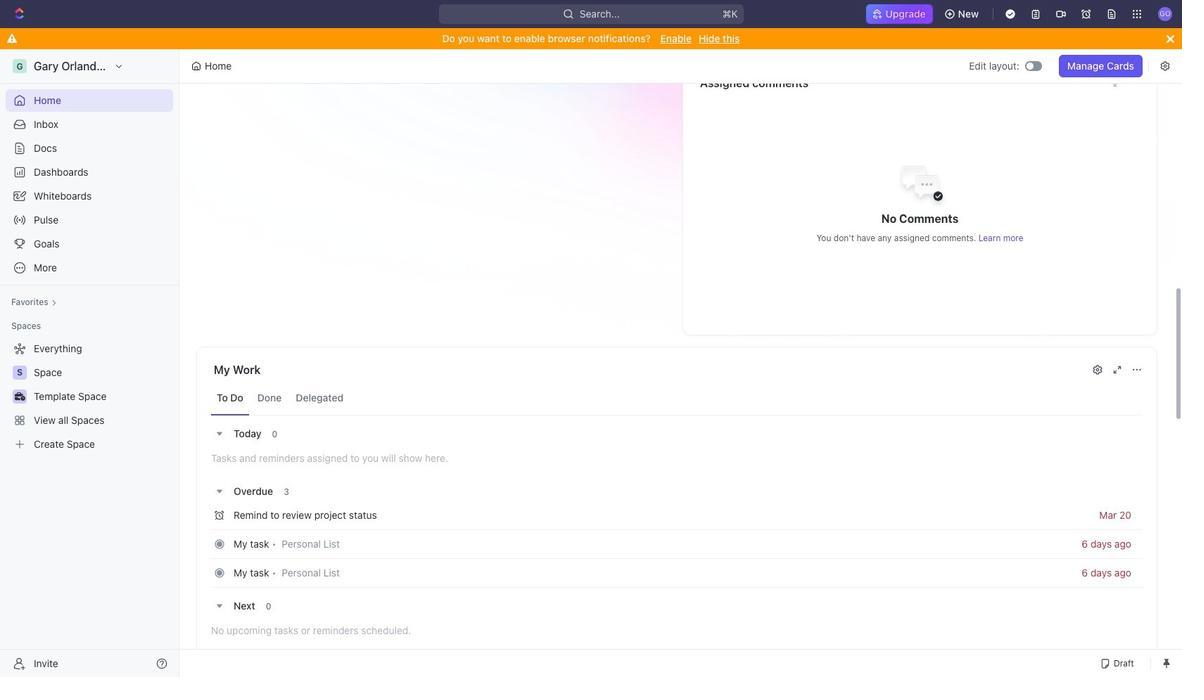 Task type: vqa. For each thing, say whether or not it's contained in the screenshot.
user group icon
no



Task type: locate. For each thing, give the bounding box(es) containing it.
tab list
[[211, 382, 1143, 416]]

tree
[[6, 338, 173, 456]]

gary orlando's workspace, , element
[[13, 59, 27, 73]]

space, , element
[[13, 366, 27, 380]]



Task type: describe. For each thing, give the bounding box(es) containing it.
business time image
[[14, 393, 25, 401]]

sidebar navigation
[[0, 49, 182, 678]]

tree inside sidebar navigation
[[6, 338, 173, 456]]



